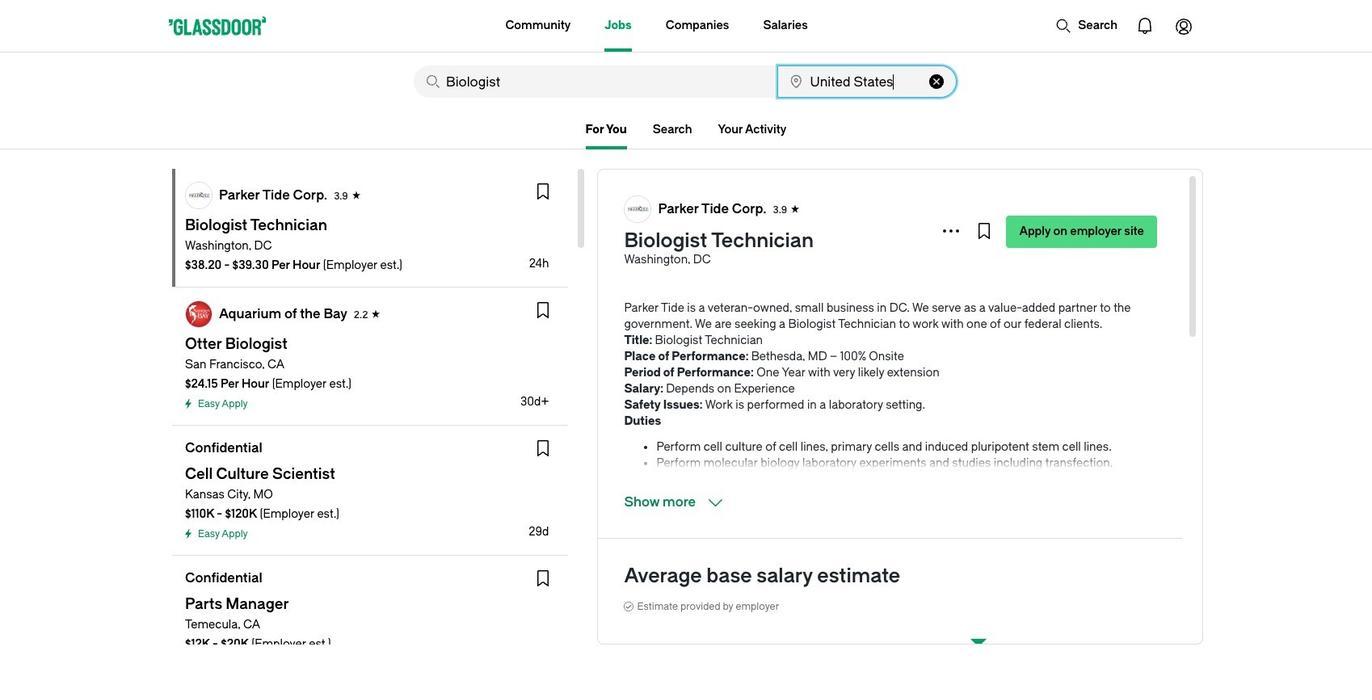 Task type: locate. For each thing, give the bounding box(es) containing it.
jobs list element
[[172, 169, 569, 677]]

1 horizontal spatial parker tide corp. logo image
[[625, 196, 651, 222]]

Search location field
[[777, 65, 957, 98]]

none field search keyword
[[414, 65, 776, 98]]

0 horizontal spatial parker tide corp. logo image
[[186, 183, 212, 209]]

option
[[797, 180, 957, 209]]

lottie animation container image
[[1126, 6, 1165, 45], [1165, 6, 1204, 45], [1056, 18, 1072, 34]]

parker tide corp. logo image
[[186, 183, 212, 209], [625, 196, 651, 222]]

None field
[[414, 65, 776, 98], [777, 65, 957, 361], [777, 65, 957, 361]]

lottie animation container image
[[441, 0, 506, 50], [441, 0, 506, 50], [1126, 6, 1165, 45], [1165, 6, 1204, 45], [1056, 18, 1072, 34]]



Task type: describe. For each thing, give the bounding box(es) containing it.
clear input image
[[930, 74, 944, 89]]

parker tide corp. logo image inside jobs list element
[[186, 183, 212, 209]]

aquarium of the bay logo image
[[186, 302, 212, 327]]

Search keyword field
[[414, 65, 776, 98]]



Task type: vqa. For each thing, say whether or not it's contained in the screenshot.
the right a
no



